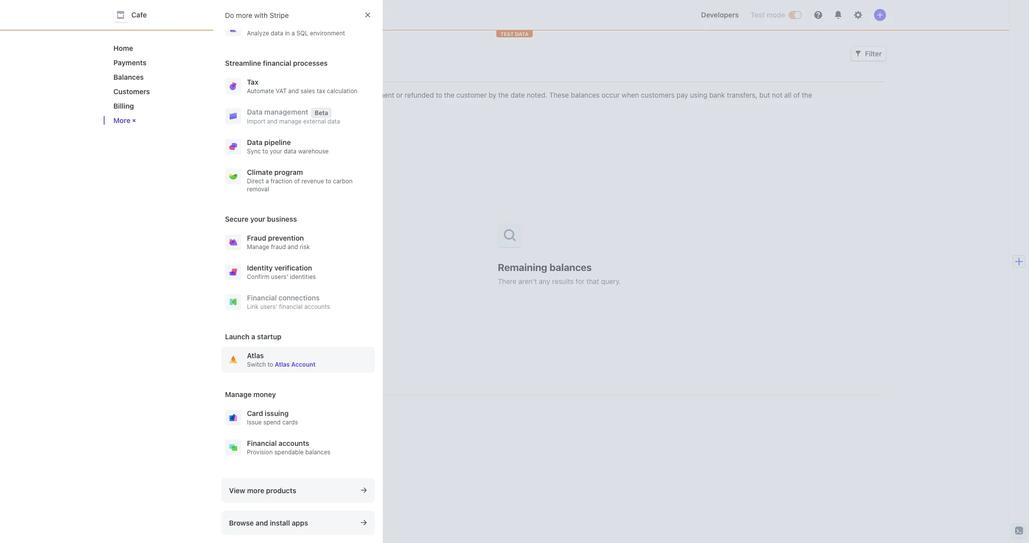Task type: locate. For each thing, give the bounding box(es) containing it.
1 vertical spatial users'
[[260, 303, 277, 311]]

more
[[113, 116, 130, 125]]

the
[[444, 91, 455, 99], [498, 91, 509, 99], [802, 91, 812, 99]]

test
[[751, 10, 765, 19]]

automate
[[247, 87, 274, 95]]

remaining balances
[[278, 68, 345, 77]]

search
[[243, 10, 266, 19]]

financial down connections on the left bottom of the page
[[279, 303, 303, 311]]

climate
[[247, 168, 273, 177]]

more right the do
[[236, 11, 252, 19]]

manage down fraud
[[247, 243, 269, 251]]

customers down analyze
[[233, 45, 305, 62]]

data inside data pipeline sync to your data warehouse
[[247, 138, 263, 147]]

remaining up aren't
[[498, 261, 547, 273]]

remaining for remaining balances there aren't any results for that query.
[[498, 261, 547, 273]]

install
[[270, 519, 290, 527]]

0 vertical spatial money
[[233, 101, 255, 109]]

your up fraud
[[250, 215, 265, 223]]

2 horizontal spatial the
[[802, 91, 812, 99]]

0 vertical spatial users'
[[271, 273, 288, 281]]

streamline financial processes element
[[221, 73, 375, 197]]

tab list
[[229, 64, 886, 82]]

payment
[[366, 91, 394, 99]]

money left is
[[233, 101, 255, 109]]

customers inside core navigation links element
[[113, 87, 150, 96]]

balances inside financial accounts provision spendable balances
[[305, 449, 330, 456]]

of
[[793, 91, 800, 99], [294, 178, 300, 185]]

financial up the provision
[[247, 439, 277, 448]]

is
[[256, 101, 262, 109]]

applied right "be"
[[327, 91, 351, 99]]

payment.
[[303, 101, 333, 109]]

a
[[292, 29, 295, 37], [361, 91, 365, 99], [297, 101, 301, 109], [266, 178, 269, 185], [251, 333, 255, 341]]

business
[[267, 215, 297, 223]]

account
[[291, 361, 316, 368]]

sql
[[296, 29, 308, 37]]

import and manage external data
[[247, 118, 340, 125]]

balances up the results on the right bottom of the page
[[550, 261, 592, 273]]

0 vertical spatial remaining
[[278, 68, 313, 77]]

tax
[[317, 87, 325, 95]]

apps
[[292, 519, 308, 527]]

2 financial from the top
[[247, 439, 277, 448]]

1 vertical spatial remaining
[[233, 91, 267, 99]]

noted.
[[527, 91, 547, 99]]

more inside 'link'
[[247, 487, 264, 495]]

and left the install
[[256, 519, 268, 527]]

the right all
[[802, 91, 812, 99]]

to right the switch
[[268, 361, 273, 368]]

a right in
[[292, 29, 295, 37]]

external
[[303, 118, 326, 125]]

card
[[247, 409, 263, 418]]

remaining inside "link"
[[278, 68, 313, 77]]

remaining balances there aren't any results for that query.
[[498, 261, 621, 285]]

a down climate
[[266, 178, 269, 185]]

accounts
[[304, 303, 330, 311], [278, 439, 309, 448]]

2 vertical spatial data
[[284, 148, 296, 155]]

billing link
[[109, 98, 205, 114]]

direct
[[247, 178, 264, 185]]

to inside atlas switch to atlas account
[[268, 361, 273, 368]]

revenue
[[301, 178, 324, 185]]

2 horizontal spatial data
[[328, 118, 340, 125]]

1 horizontal spatial data
[[284, 148, 296, 155]]

balances
[[113, 73, 144, 81]]

0 vertical spatial more
[[236, 11, 252, 19]]

1 horizontal spatial of
[[793, 91, 800, 99]]

1 vertical spatial customers
[[113, 87, 150, 96]]

management
[[264, 108, 308, 116]]

users' right link
[[260, 303, 277, 311]]

of right all
[[793, 91, 800, 99]]

1 vertical spatial money
[[253, 390, 276, 399]]

1 vertical spatial accounts
[[278, 439, 309, 448]]

warehouse
[[298, 148, 329, 155]]

accounts down connections on the left bottom of the page
[[304, 303, 330, 311]]

data up 'sync'
[[247, 138, 263, 147]]

0 vertical spatial customers
[[233, 45, 305, 62]]

environment
[[310, 29, 345, 37]]

data down the beta
[[328, 118, 340, 125]]

manage inside the fraud prevention manage fraud and risk
[[247, 243, 269, 251]]

the right by
[[498, 91, 509, 99]]

secure
[[225, 215, 248, 223]]

0 vertical spatial atlas
[[247, 351, 264, 360]]

balances inside "link"
[[315, 68, 345, 77]]

data inside data pipeline sync to your data warehouse
[[284, 148, 296, 155]]

2 data from the top
[[247, 138, 263, 147]]

financial for financial accounts
[[247, 439, 277, 448]]

remaining for remaining balances
[[278, 68, 313, 77]]

0 horizontal spatial of
[[294, 178, 300, 185]]

users' inside the financial connections link users' financial accounts
[[260, 303, 277, 311]]

1 vertical spatial of
[[294, 178, 300, 185]]

users' inside identity verification confirm users' identities
[[271, 273, 288, 281]]

more right view
[[247, 487, 264, 495]]

remaining inside remaining balances there aren't any results for that query.
[[498, 261, 547, 273]]

balances up management in the left top of the page
[[268, 91, 297, 99]]

1 vertical spatial financial
[[279, 303, 303, 311]]

accounts inside the financial connections link users' financial accounts
[[304, 303, 330, 311]]

remaining
[[278, 68, 313, 77], [233, 91, 267, 99], [498, 261, 547, 273]]

users' down 'verification'
[[271, 273, 288, 281]]

data pipeline sync to your data warehouse
[[247, 138, 329, 155]]

1 horizontal spatial the
[[498, 91, 509, 99]]

to up import and manage external data in the left top of the page
[[289, 101, 296, 109]]

1 horizontal spatial your
[[270, 148, 282, 155]]

0 horizontal spatial the
[[444, 91, 455, 99]]

financial up vat
[[263, 59, 291, 67]]

balances right spendable
[[305, 449, 330, 456]]

balances inside remaining balances there aren't any results for that query.
[[550, 261, 592, 273]]

0 vertical spatial your
[[270, 148, 282, 155]]

financial inside financial accounts provision spendable balances
[[247, 439, 277, 448]]

atlas
[[247, 351, 264, 360], [275, 361, 290, 368]]

do
[[225, 11, 234, 19]]

payments link
[[109, 54, 205, 71]]

core navigation links element
[[109, 40, 205, 129]]

analyze data in a sql environment
[[247, 29, 345, 37]]

the left customer
[[444, 91, 455, 99]]

connections
[[278, 294, 320, 302]]

there
[[498, 277, 516, 285]]

remaining inside remaining balances must be applied to a payment or refunded to the customer by the date noted. these balances occur when customers pay using bank transfers, but not all of the money is applied to a payment.
[[233, 91, 267, 99]]

2 horizontal spatial remaining
[[498, 261, 547, 273]]

2 vertical spatial remaining
[[498, 261, 547, 273]]

close menu image
[[365, 12, 371, 18]]

1 horizontal spatial remaining
[[278, 68, 313, 77]]

payments
[[113, 58, 146, 67]]

fraud
[[247, 234, 266, 242]]

users' for financial
[[260, 303, 277, 311]]

data for data management
[[247, 108, 263, 116]]

processes
[[293, 59, 328, 67]]

more
[[236, 11, 252, 19], [247, 487, 264, 495]]

remaining down the tax
[[233, 91, 267, 99]]

all
[[784, 91, 792, 99]]

with
[[254, 11, 268, 19]]

view
[[229, 487, 245, 495]]

financial inside the financial connections link users' financial accounts
[[247, 294, 277, 302]]

1 vertical spatial data
[[328, 118, 340, 125]]

remaining up tax automate vat and sales tax calculation
[[278, 68, 313, 77]]

financial up link
[[247, 294, 277, 302]]

and down prevention
[[288, 243, 298, 251]]

manage
[[279, 118, 302, 125]]

applied down vat
[[264, 101, 287, 109]]

secure your business element
[[221, 229, 375, 315]]

1 data from the top
[[247, 108, 263, 116]]

0 horizontal spatial data
[[271, 29, 283, 37]]

1 vertical spatial your
[[250, 215, 265, 223]]

data down pipeline
[[284, 148, 296, 155]]

by
[[489, 91, 496, 99]]

atlas left "account"
[[275, 361, 290, 368]]

refunded
[[405, 91, 434, 99]]

0 horizontal spatial your
[[250, 215, 265, 223]]

date
[[511, 91, 525, 99]]

and inside tax automate vat and sales tax calculation
[[288, 87, 299, 95]]

1 vertical spatial financial
[[247, 439, 277, 448]]

0 horizontal spatial customers
[[113, 87, 150, 96]]

identity
[[247, 264, 273, 272]]

data up import
[[247, 108, 263, 116]]

do more with stripe
[[225, 11, 289, 19]]

atlas up the switch
[[247, 351, 264, 360]]

billing
[[113, 102, 134, 110]]

to right 'sync'
[[262, 148, 268, 155]]

switch
[[247, 361, 266, 368]]

money up card in the bottom of the page
[[253, 390, 276, 399]]

0 vertical spatial applied
[[327, 91, 351, 99]]

0 vertical spatial financial
[[247, 294, 277, 302]]

0 vertical spatial of
[[793, 91, 800, 99]]

provision
[[247, 449, 273, 456]]

manage up card in the bottom of the page
[[225, 390, 252, 399]]

startup
[[257, 333, 281, 341]]

0 vertical spatial data
[[247, 108, 263, 116]]

a inside climate program direct a fraction of revenue to carbon removal
[[266, 178, 269, 185]]

0 vertical spatial accounts
[[304, 303, 330, 311]]

your down pipeline
[[270, 148, 282, 155]]

balances up tax
[[315, 68, 345, 77]]

analyze data in a sql environment link
[[221, 15, 375, 41]]

beta
[[315, 109, 328, 117]]

must
[[299, 91, 315, 99]]

and right vat
[[288, 87, 299, 95]]

0 vertical spatial manage
[[247, 243, 269, 251]]

identity verification confirm users' identities
[[247, 264, 316, 281]]

0 horizontal spatial atlas
[[247, 351, 264, 360]]

tab list containing overview
[[229, 64, 886, 82]]

0 horizontal spatial applied
[[264, 101, 287, 109]]

data left in
[[271, 29, 283, 37]]

0 horizontal spatial remaining
[[233, 91, 267, 99]]

1 vertical spatial data
[[247, 138, 263, 147]]

1 vertical spatial more
[[247, 487, 264, 495]]

accounts up spendable
[[278, 439, 309, 448]]

browse and install apps link
[[221, 511, 375, 535]]

1 horizontal spatial atlas
[[275, 361, 290, 368]]

to left carbon
[[326, 178, 331, 185]]

0 vertical spatial data
[[271, 29, 283, 37]]

customers down balances
[[113, 87, 150, 96]]

1 financial from the top
[[247, 294, 277, 302]]

remaining for remaining balances must be applied to a payment or refunded to the customer by the date noted. these balances occur when customers pay using bank transfers, but not all of the money is applied to a payment.
[[233, 91, 267, 99]]

of down program
[[294, 178, 300, 185]]



Task type: describe. For each thing, give the bounding box(es) containing it.
balances left occur
[[571, 91, 600, 99]]

overview
[[233, 68, 264, 77]]

launch a startup
[[225, 333, 281, 341]]

of inside remaining balances must be applied to a payment or refunded to the customer by the date noted. these balances occur when customers pay using bank transfers, but not all of the money is applied to a payment.
[[793, 91, 800, 99]]

1 vertical spatial atlas
[[275, 361, 290, 368]]

but
[[759, 91, 770, 99]]

launch a startup element
[[221, 347, 375, 373]]

tax
[[247, 78, 258, 86]]

test data
[[500, 31, 529, 37]]

accounts inside financial accounts provision spendable balances
[[278, 439, 309, 448]]

view more products
[[229, 487, 296, 495]]

notifications image
[[834, 11, 842, 19]]

be
[[317, 91, 325, 99]]

1 horizontal spatial applied
[[327, 91, 351, 99]]

aren't
[[518, 277, 537, 285]]

test
[[500, 31, 514, 37]]

customer
[[456, 91, 487, 99]]

issuing
[[265, 409, 289, 418]]

money inside remaining balances must be applied to a payment or refunded to the customer by the date noted. these balances occur when customers pay using bank transfers, but not all of the money is applied to a payment.
[[233, 101, 255, 109]]

balances for remaining balances must be applied to a payment or refunded to the customer by the date noted. these balances occur when customers pay using bank transfers, but not all of the money is applied to a payment.
[[268, 91, 297, 99]]

remaining balances link
[[274, 66, 349, 80]]

data for data pipeline sync to your data warehouse
[[247, 138, 263, 147]]

sync
[[247, 148, 261, 155]]

users' for identity
[[271, 273, 288, 281]]

vat
[[276, 87, 287, 95]]

financial connections link users' financial accounts
[[247, 294, 330, 311]]

pay
[[677, 91, 688, 99]]

or
[[396, 91, 403, 99]]

developers
[[701, 10, 739, 19]]

launch
[[225, 333, 250, 341]]

removal
[[247, 186, 269, 193]]

to inside climate program direct a fraction of revenue to carbon removal
[[326, 178, 331, 185]]

3 the from the left
[[802, 91, 812, 99]]

stripe
[[270, 11, 289, 19]]

cafe button
[[113, 8, 157, 22]]

and inside the fraud prevention manage fraud and risk
[[288, 243, 298, 251]]

1 the from the left
[[444, 91, 455, 99]]

filter
[[865, 49, 882, 58]]

balances for remaining balances
[[315, 68, 345, 77]]

fraud
[[271, 243, 286, 251]]

1 horizontal spatial customers
[[233, 45, 305, 62]]

tax automate vat and sales tax calculation
[[247, 78, 357, 95]]

any
[[539, 277, 550, 285]]

data management
[[247, 108, 308, 116]]

results
[[552, 277, 574, 285]]

spend
[[263, 419, 281, 426]]

manage money element
[[221, 405, 375, 461]]

streamline
[[225, 59, 261, 67]]

svg image
[[855, 51, 861, 57]]

+
[[130, 117, 139, 126]]

climate program direct a fraction of revenue to carbon removal
[[247, 168, 353, 193]]

home
[[113, 44, 133, 52]]

customers
[[641, 91, 675, 99]]

occur
[[602, 91, 620, 99]]

risk
[[300, 243, 310, 251]]

a left payment
[[361, 91, 365, 99]]

not
[[772, 91, 782, 99]]

more for do
[[236, 11, 252, 19]]

confirm
[[247, 273, 269, 281]]

balances link
[[109, 69, 205, 85]]

filter button
[[851, 47, 886, 61]]

cards
[[282, 419, 298, 426]]

manage money
[[225, 390, 276, 399]]

spendable
[[274, 449, 304, 456]]

1 vertical spatial applied
[[264, 101, 287, 109]]

and down data management
[[267, 118, 278, 125]]

mode
[[767, 10, 785, 19]]

to inside data pipeline sync to your data warehouse
[[262, 148, 268, 155]]

query.
[[601, 277, 621, 285]]

remaining balances must be applied to a payment or refunded to the customer by the date noted. these balances occur when customers pay using bank transfers, but not all of the money is applied to a payment.
[[233, 91, 812, 109]]

home link
[[109, 40, 205, 56]]

Search search field
[[227, 6, 508, 24]]

card issuing issue spend cards
[[247, 409, 298, 426]]

cafe
[[131, 10, 147, 19]]

verification
[[274, 264, 312, 272]]

carbon
[[333, 178, 353, 185]]

2 the from the left
[[498, 91, 509, 99]]

in
[[285, 29, 290, 37]]

more +
[[113, 116, 139, 126]]

streamline financial processes
[[225, 59, 328, 67]]

calculation
[[327, 87, 357, 95]]

these
[[549, 91, 569, 99]]

pipeline
[[264, 138, 291, 147]]

more for view
[[247, 487, 264, 495]]

overview link
[[229, 66, 268, 80]]

sales
[[300, 87, 315, 95]]

program
[[274, 168, 303, 177]]

developers link
[[697, 7, 743, 23]]

issue
[[247, 419, 262, 426]]

of inside climate program direct a fraction of revenue to carbon removal
[[294, 178, 300, 185]]

fraction
[[271, 178, 292, 185]]

browse and install apps
[[229, 519, 308, 527]]

balances for remaining balances there aren't any results for that query.
[[550, 261, 592, 273]]

0 vertical spatial financial
[[263, 59, 291, 67]]

prevention
[[268, 234, 304, 242]]

using
[[690, 91, 707, 99]]

1 vertical spatial manage
[[225, 390, 252, 399]]

transfers,
[[727, 91, 758, 99]]

identities
[[290, 273, 316, 281]]

financial for financial connections
[[247, 294, 277, 302]]

to left payment
[[352, 91, 359, 99]]

atlas switch to atlas account
[[247, 351, 316, 368]]

products
[[266, 487, 296, 495]]

financial inside the financial connections link users' financial accounts
[[279, 303, 303, 311]]

a left startup
[[251, 333, 255, 341]]

your inside data pipeline sync to your data warehouse
[[270, 148, 282, 155]]

to right refunded
[[436, 91, 442, 99]]

analyze
[[247, 29, 269, 37]]

for
[[576, 277, 585, 285]]

financial accounts provision spendable balances
[[247, 439, 330, 456]]

view more products link
[[221, 479, 375, 503]]

a down must
[[297, 101, 301, 109]]



Task type: vqa. For each thing, say whether or not it's contained in the screenshot.


